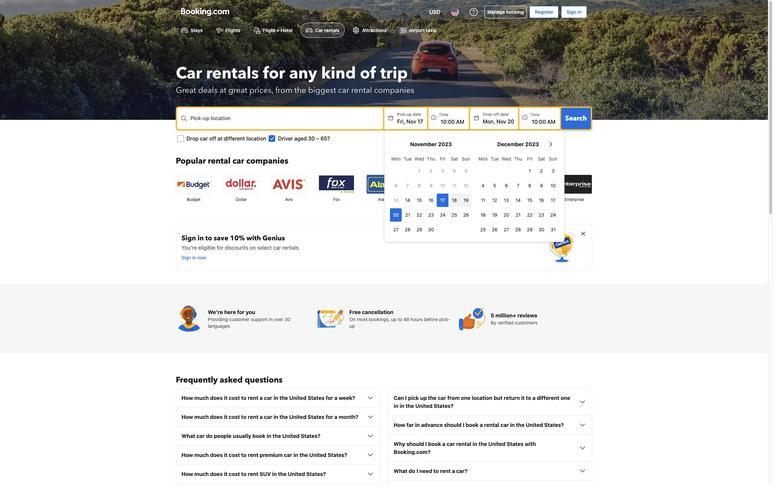 Task type: vqa. For each thing, say whether or not it's contained in the screenshot.


Task type: describe. For each thing, give the bounding box(es) containing it.
6 for 6 option
[[505, 183, 508, 188]]

pick-up location
[[191, 115, 231, 121]]

bookings,
[[369, 317, 390, 322]]

7 for '7' checkbox
[[407, 183, 409, 188]]

0 horizontal spatial companies
[[246, 156, 289, 167]]

week?
[[339, 395, 356, 401]]

25 for 25 'option'
[[481, 227, 486, 233]]

11 for '11' option
[[453, 183, 457, 188]]

most
[[357, 317, 368, 322]]

1 27 from the left
[[394, 227, 399, 233]]

fri for december
[[528, 156, 533, 162]]

29 December 2023 checkbox
[[524, 223, 536, 237]]

rent for how much does it cost to rent a car in the united states for a week?
[[248, 395, 259, 401]]

the up the how much does it cost to rent premium car in the united states? "dropdown button"
[[273, 433, 281, 439]]

8 December 2023 checkbox
[[524, 179, 536, 192]]

thu for december
[[514, 156, 523, 162]]

to inside can i pick up the car from one location but return it to a different one in in the united states?
[[526, 395, 532, 401]]

28 December 2023 checkbox
[[513, 223, 524, 237]]

genius
[[263, 234, 285, 243]]

verified
[[498, 320, 514, 326]]

car for car rentals
[[316, 27, 323, 33]]

companies inside the car rentals for any kind of trip great deals at great prices, from the biggest car rental companies
[[374, 85, 415, 96]]

a down 'how much does it cost to rent a car in the united states for a week?'
[[260, 414, 263, 420]]

any
[[289, 63, 318, 85]]

a down questions on the left
[[260, 395, 263, 401]]

cost for how much does it cost to rent suv in the united states?
[[229, 471, 240, 477]]

does for how much does it cost to rent a car in the united states for a month?
[[210, 414, 223, 420]]

sixt logo image
[[462, 175, 497, 194]]

register link
[[530, 6, 559, 18]]

attractions
[[362, 27, 387, 33]]

usd button
[[426, 4, 445, 20]]

return
[[504, 395, 520, 401]]

what for what car do people usually book in the united states?
[[182, 433, 195, 439]]

24 November 2023 checkbox
[[437, 208, 449, 222]]

the up what car do people usually book in the united states? dropdown button
[[280, 414, 288, 420]]

avis
[[285, 197, 293, 202]]

24 December 2023 checkbox
[[548, 208, 560, 222]]

rental down the drop car off at different location
[[208, 156, 231, 167]]

select
[[257, 245, 272, 251]]

rental inside the car rentals for any kind of trip great deals at great prices, from the biggest car rental companies
[[352, 85, 372, 96]]

providing
[[208, 317, 228, 322]]

it for how much does it cost to rent a car in the united states for a month?
[[224, 414, 228, 420]]

28 for "28" checkbox
[[405, 227, 411, 233]]

7 November 2023 checkbox
[[402, 179, 414, 192]]

6 December 2023 checkbox
[[501, 179, 513, 192]]

17 inside pick-up date fri, nov 17
[[418, 119, 423, 125]]

questions
[[245, 375, 283, 386]]

a left month?
[[335, 414, 338, 420]]

17 November 2023 checkbox
[[437, 194, 449, 207]]

up left 48
[[392, 317, 397, 322]]

30 November 2023 checkbox
[[426, 223, 437, 237]]

11 December 2023 checkbox
[[478, 194, 489, 207]]

0 vertical spatial should
[[444, 422, 462, 428]]

we're
[[208, 309, 223, 315]]

sat for december 2023
[[538, 156, 546, 162]]

1 for december
[[529, 168, 531, 174]]

location inside can i pick up the car from one location but return it to a different one in in the united states?
[[472, 395, 493, 401]]

thrifty logo image
[[415, 175, 450, 194]]

for inside the car rentals for any kind of trip great deals at great prices, from the biggest car rental companies
[[263, 63, 285, 85]]

thrifty
[[426, 197, 438, 202]]

usd
[[430, 9, 441, 15]]

in inside the sign in to save 10% with genius you're eligible for discounts on select car rentals.
[[198, 234, 204, 243]]

to inside the sign in to save 10% with genius you're eligible for discounts on select car rentals.
[[206, 234, 212, 243]]

19 December 2023 checkbox
[[489, 208, 501, 222]]

search
[[566, 114, 587, 123]]

18 November 2023 checkbox
[[449, 194, 461, 207]]

frequently asked questions
[[176, 375, 283, 386]]

to inside "dropdown button"
[[241, 452, 247, 458]]

pick-
[[440, 317, 451, 322]]

do inside what car do people usually book in the united states? dropdown button
[[206, 433, 213, 439]]

Pick-up location field
[[191, 119, 384, 127]]

asked
[[220, 375, 243, 386]]

18 December 2023 checkbox
[[478, 208, 489, 222]]

0 vertical spatial sign
[[567, 9, 577, 15]]

pick- for pick-up location
[[191, 115, 203, 121]]

how for how much does it cost to rent suv in the united states?
[[182, 471, 193, 477]]

how for how much does it cost to rent a car in the united states for a month?
[[182, 414, 193, 420]]

flights link
[[211, 23, 246, 38]]

31 December 2023 checkbox
[[548, 223, 560, 237]]

flight + hotel link
[[248, 23, 298, 38]]

48
[[404, 317, 410, 322]]

16 December 2023 checkbox
[[536, 194, 548, 207]]

suv
[[260, 471, 271, 477]]

we're here for you image
[[176, 306, 203, 332]]

27 November 2023 checkbox
[[391, 223, 402, 237]]

car inside the car rentals for any kind of trip great deals at great prices, from the biggest car rental companies
[[338, 85, 350, 96]]

dollar
[[236, 197, 247, 202]]

united inside can i pick up the car from one location but return it to a different one in in the united states?
[[416, 403, 433, 409]]

28 for 28 option
[[516, 227, 521, 233]]

what for what do i need to rent a car?
[[394, 468, 408, 474]]

does for how much does it cost to rent suv in the united states?
[[210, 471, 223, 477]]

17 for 17 option
[[551, 197, 556, 203]]

up down on
[[350, 323, 355, 329]]

4 for 4 november 2023 checkbox
[[453, 168, 456, 174]]

a left car?
[[452, 468, 455, 474]]

for inside the sign in to save 10% with genius you're eligible for discounts on select car rentals.
[[217, 245, 224, 251]]

22 for 22 december 2023 option on the right top
[[528, 212, 533, 218]]

22 December 2023 checkbox
[[524, 208, 536, 222]]

20 for 20 december 2023 checkbox
[[504, 212, 510, 218]]

65?
[[321, 136, 330, 142]]

a inside 'why should i book a car rental in the united states with booking.com?'
[[443, 441, 446, 447]]

how for how far in advance should i book a rental car in the united states?
[[394, 422, 406, 428]]

17 cell
[[437, 192, 449, 207]]

why should i book a car rental in the united states with booking.com?
[[394, 441, 536, 455]]

i inside can i pick up the car from one location but return it to a different one in in the united states?
[[406, 395, 407, 401]]

11 for "11 december 2023" 'checkbox'
[[481, 197, 486, 203]]

how much does it cost to rent premium car in the united states?
[[182, 452, 348, 458]]

much for how much does it cost to rent premium car in the united states?
[[195, 452, 209, 458]]

by
[[491, 320, 497, 326]]

1 vertical spatial at
[[218, 136, 223, 142]]

mon,
[[483, 119, 496, 125]]

budget
[[187, 197, 201, 202]]

it for how much does it cost to rent suv in the united states?
[[224, 471, 228, 477]]

december 2023
[[498, 141, 539, 147]]

5 December 2023 checkbox
[[489, 179, 501, 192]]

24 for 24 checkbox
[[440, 212, 446, 218]]

customer
[[230, 317, 250, 322]]

2 November 2023 checkbox
[[426, 164, 437, 178]]

much for how much does it cost to rent suv in the united states?
[[195, 471, 209, 477]]

budget logo image
[[176, 175, 211, 194]]

10%
[[230, 234, 245, 243]]

great
[[229, 85, 248, 96]]

30 left –
[[308, 136, 315, 142]]

enterprise
[[565, 197, 585, 202]]

wed for november
[[415, 156, 425, 162]]

november
[[411, 141, 437, 147]]

22 November 2023 checkbox
[[414, 208, 426, 222]]

need
[[420, 468, 433, 474]]

up inside can i pick up the car from one location but return it to a different one in in the united states?
[[421, 395, 427, 401]]

search button
[[562, 108, 591, 129]]

the right pick on the right of the page
[[428, 395, 437, 401]]

the right suv
[[278, 471, 287, 477]]

biggest
[[308, 85, 336, 96]]

trip
[[381, 63, 408, 85]]

19 for 19 november 2023 checkbox
[[464, 197, 469, 203]]

aged
[[295, 136, 307, 142]]

for left month?
[[326, 414, 333, 420]]

sign in now
[[182, 255, 206, 261]]

how much does it cost to rent suv in the united states? button
[[182, 470, 375, 478]]

25 November 2023 checkbox
[[449, 208, 461, 222]]

2 for december
[[541, 168, 543, 174]]

13 for 13 checkbox at the top of page
[[394, 197, 399, 203]]

stays link
[[176, 23, 208, 38]]

of
[[360, 63, 377, 85]]

support
[[251, 317, 268, 322]]

for left week?
[[326, 395, 333, 401]]

car rentals link
[[301, 23, 345, 38]]

mon for december
[[479, 156, 488, 162]]

sign in link
[[562, 6, 587, 18]]

it for how much does it cost to rent premium car in the united states?
[[224, 452, 228, 458]]

a left week?
[[335, 395, 338, 401]]

thu for november
[[427, 156, 436, 162]]

8 November 2023 checkbox
[[414, 179, 426, 192]]

do inside what do i need to rent a car? dropdown button
[[409, 468, 416, 474]]

car rentals for any kind of trip great deals at great prices, from the biggest car rental companies
[[176, 63, 415, 96]]

cost for how much does it cost to rent a car in the united states for a month?
[[229, 414, 240, 420]]

drop car off at different location
[[187, 136, 266, 142]]

you're
[[182, 245, 197, 251]]

car inside "dropdown button"
[[284, 452, 293, 458]]

to right need
[[434, 468, 439, 474]]

states for week?
[[308, 395, 325, 401]]

the down pick on the right of the page
[[406, 403, 414, 409]]

how much does it cost to rent a car in the united states for a month? button
[[182, 413, 375, 421]]

different inside can i pick up the car from one location but return it to a different one in in the united states?
[[537, 395, 560, 401]]

rental inside 'why should i book a car rental in the united states with booking.com?'
[[457, 441, 472, 447]]

5 inside 5 million+ reviews by verified customers
[[491, 313, 495, 319]]

10 December 2023 checkbox
[[548, 179, 560, 192]]

the down return
[[517, 422, 525, 428]]

manage booking link
[[485, 6, 527, 18]]

rent for how much does it cost to rent premium car in the united states?
[[248, 452, 259, 458]]

how for how much does it cost to rent a car in the united states for a week?
[[182, 395, 193, 401]]

+
[[277, 27, 280, 33]]

1 vertical spatial book
[[253, 433, 266, 439]]

to left suv
[[241, 471, 247, 477]]

car?
[[457, 468, 468, 474]]

up down 'deals'
[[203, 115, 210, 121]]

on
[[250, 245, 256, 251]]

9 for 9 checkbox
[[541, 183, 543, 188]]

states? inside what car do people usually book in the united states? dropdown button
[[301, 433, 321, 439]]

0 vertical spatial book
[[466, 422, 479, 428]]

popular
[[176, 156, 206, 167]]

driver
[[278, 136, 293, 142]]

23 December 2023 checkbox
[[536, 208, 548, 222]]

1 December 2023 checkbox
[[524, 164, 536, 178]]

register
[[535, 9, 554, 15]]

flights
[[226, 27, 240, 33]]

drop-off date mon, nov 20
[[483, 112, 515, 125]]

why should i book a car rental in the united states with booking.com? button
[[394, 440, 587, 456]]

15 December 2023 checkbox
[[524, 194, 536, 207]]

save
[[214, 234, 229, 243]]

in inside 'why should i book a car rental in the united states with booking.com?'
[[473, 441, 478, 447]]

sixt
[[476, 197, 483, 202]]

at inside the car rentals for any kind of trip great deals at great prices, from the biggest car rental companies
[[220, 85, 227, 96]]

from inside can i pick up the car from one location but return it to a different one in in the united states?
[[448, 395, 460, 401]]

1 horizontal spatial location
[[247, 136, 266, 142]]

to down "asked"
[[241, 395, 247, 401]]

but
[[494, 395, 503, 401]]

alamo logo image
[[367, 175, 402, 194]]

enterprise logo image
[[557, 175, 592, 194]]

the inside "dropdown button"
[[300, 452, 308, 458]]

the inside the car rentals for any kind of trip great deals at great prices, from the biggest car rental companies
[[295, 85, 306, 96]]

30 inside checkbox
[[539, 227, 545, 233]]

3 December 2023 checkbox
[[548, 164, 560, 178]]

off inside drop-off date mon, nov 20
[[494, 112, 500, 117]]

hotel
[[281, 27, 293, 33]]

with inside 'why should i book a car rental in the united states with booking.com?'
[[525, 441, 536, 447]]

manage booking
[[488, 9, 524, 15]]

6 November 2023 checkbox
[[391, 179, 402, 192]]

mon tue wed thu for december
[[479, 156, 523, 162]]

a inside can i pick up the car from one location but return it to a different one in in the united states?
[[533, 395, 536, 401]]

rental up why should i book a car rental in the united states with booking.com? dropdown button
[[485, 422, 500, 428]]

to up usually at the left of page
[[241, 414, 247, 420]]

5 for 5 december 2023 option on the top
[[494, 183, 497, 188]]

the up how much does it cost to rent a car in the united states for a month? dropdown button
[[280, 395, 288, 401]]

0 horizontal spatial different
[[224, 136, 245, 142]]

10 for 10 november 2023 option
[[441, 183, 446, 188]]

20 December 2023 checkbox
[[501, 208, 513, 222]]

15 for 15 december 2023 checkbox
[[528, 197, 533, 203]]

in inside we're here for you providing customer support in over 30 languages
[[269, 317, 273, 322]]

0 horizontal spatial location
[[211, 115, 231, 121]]

states? inside how far in advance should i book a rental car in the united states? dropdown button
[[545, 422, 564, 428]]

sign for now
[[182, 255, 191, 261]]

a down can i pick up the car from one location but return it to a different one in in the united states?
[[480, 422, 483, 428]]

languages
[[208, 323, 230, 329]]

here
[[224, 309, 236, 315]]

million+
[[496, 313, 517, 319]]

14 for 14 december 2023 "checkbox"
[[516, 197, 521, 203]]

i left need
[[417, 468, 419, 474]]

free
[[350, 309, 361, 315]]

30 December 2023 checkbox
[[536, 223, 548, 237]]

united inside "dropdown button"
[[310, 452, 327, 458]]

we're here for you providing customer support in over 30 languages
[[208, 309, 291, 329]]

2 December 2023 checkbox
[[536, 164, 548, 178]]

5 million+ reviews image
[[459, 306, 486, 332]]

tue for november
[[404, 156, 412, 162]]

for inside we're here for you providing customer support in over 30 languages
[[237, 309, 245, 315]]

fri for november
[[440, 156, 446, 162]]

fox logo image
[[319, 175, 354, 194]]

states for month?
[[308, 414, 325, 420]]

26 November 2023 checkbox
[[461, 208, 472, 222]]

states? inside how much does it cost to rent suv in the united states? dropdown button
[[307, 471, 326, 477]]



Task type: locate. For each thing, give the bounding box(es) containing it.
1 22 from the left
[[417, 212, 423, 218]]

date for 20
[[501, 112, 509, 117]]

to down usually at the left of page
[[241, 452, 247, 458]]

0 vertical spatial 4
[[453, 168, 456, 174]]

manage
[[488, 9, 505, 15]]

13 left 14 option
[[394, 197, 399, 203]]

people
[[214, 433, 232, 439]]

pick- up the fri,
[[398, 112, 407, 117]]

the up how much does it cost to rent suv in the united states? dropdown button
[[300, 452, 308, 458]]

21 December 2023 checkbox
[[513, 208, 524, 222]]

states inside how much does it cost to rent a car in the united states for a week? dropdown button
[[308, 395, 325, 401]]

4 inside checkbox
[[453, 168, 456, 174]]

8 inside checkbox
[[418, 183, 421, 188]]

23 for 23 option
[[429, 212, 434, 218]]

29 November 2023 checkbox
[[414, 223, 426, 237]]

2023 right december
[[526, 141, 539, 147]]

2 2023 from the left
[[526, 141, 539, 147]]

you
[[246, 309, 255, 315]]

cost for how much does it cost to rent premium car in the united states?
[[229, 452, 240, 458]]

0 horizontal spatial sat
[[451, 156, 458, 162]]

1 horizontal spatial thu
[[514, 156, 523, 162]]

free cancellation image
[[318, 306, 344, 332]]

much for how much does it cost to rent a car in the united states for a month?
[[195, 414, 209, 420]]

1 vertical spatial 12
[[493, 197, 498, 203]]

4 for 4 december 2023 option
[[482, 183, 485, 188]]

30 inside option
[[429, 227, 434, 233]]

29
[[417, 227, 423, 233], [527, 227, 533, 233]]

grid for november
[[391, 152, 472, 237]]

3 cost from the top
[[229, 452, 240, 458]]

1 tue from the left
[[404, 156, 412, 162]]

25
[[452, 212, 458, 218], [481, 227, 486, 233]]

0 horizontal spatial 6
[[395, 183, 398, 188]]

3 much from the top
[[195, 452, 209, 458]]

2 for november
[[430, 168, 433, 174]]

dollar logo image
[[224, 175, 259, 194]]

date for 17
[[413, 112, 422, 117]]

rent inside what do i need to rent a car? dropdown button
[[440, 468, 451, 474]]

rental down how far in advance should i book a rental car in the united states?
[[457, 441, 472, 447]]

22
[[417, 212, 423, 218], [528, 212, 533, 218]]

0 horizontal spatial book
[[253, 433, 266, 439]]

for up prices,
[[263, 63, 285, 85]]

hours
[[411, 317, 423, 322]]

30 right 29 december 2023 option at the top right of the page
[[539, 227, 545, 233]]

book up 'why should i book a car rental in the united states with booking.com?'
[[466, 422, 479, 428]]

prices,
[[250, 85, 274, 96]]

10 inside checkbox
[[551, 183, 556, 188]]

sun for december 2023
[[550, 156, 558, 162]]

1 29 from the left
[[417, 227, 423, 233]]

what car do people usually book in the united states?
[[182, 433, 321, 439]]

27
[[394, 227, 399, 233], [504, 227, 510, 233]]

0 horizontal spatial with
[[247, 234, 261, 243]]

26 right 25 'option'
[[492, 227, 498, 233]]

much for how much does it cost to rent a car in the united states for a week?
[[195, 395, 209, 401]]

20 inside drop-off date mon, nov 20
[[508, 119, 515, 125]]

1 nov from the left
[[407, 119, 417, 125]]

26 right 25 november 2023 checkbox
[[464, 212, 469, 218]]

tue down december
[[491, 156, 499, 162]]

for
[[263, 63, 285, 85], [217, 245, 224, 251], [237, 309, 245, 315], [326, 395, 333, 401], [326, 414, 333, 420]]

2 vertical spatial book
[[429, 441, 441, 447]]

rentals inside the car rentals for any kind of trip great deals at great prices, from the biggest car rental companies
[[206, 63, 259, 85]]

18 inside cell
[[452, 197, 457, 203]]

1 horizontal spatial 24
[[551, 212, 557, 218]]

sun up 5 checkbox
[[462, 156, 471, 162]]

1 for november
[[419, 168, 421, 174]]

grid for december
[[478, 152, 560, 237]]

cancellation
[[362, 309, 394, 315]]

2 2 from the left
[[541, 168, 543, 174]]

rentals for car rentals
[[325, 27, 340, 33]]

15 November 2023 checkbox
[[414, 194, 426, 207]]

cost for how much does it cost to rent a car in the united states for a week?
[[229, 395, 240, 401]]

2 one from the left
[[561, 395, 571, 401]]

to left 48
[[398, 317, 403, 322]]

1 horizontal spatial one
[[561, 395, 571, 401]]

car inside the sign in to save 10% with genius you're eligible for discounts on select car rentals.
[[273, 245, 281, 251]]

8 inside option
[[529, 183, 532, 188]]

1 left '2 november 2023' option
[[419, 168, 421, 174]]

up right pick on the right of the page
[[421, 395, 427, 401]]

2 wed from the left
[[502, 156, 512, 162]]

2 nov from the left
[[497, 119, 507, 125]]

15 right 14 option
[[417, 197, 422, 203]]

16 inside 'option'
[[539, 197, 545, 203]]

date inside drop-off date mon, nov 20
[[501, 112, 509, 117]]

26 for 26 checkbox
[[492, 227, 498, 233]]

23 for 23 december 2023 'option'
[[539, 212, 545, 218]]

12 for "12" option
[[493, 197, 498, 203]]

1 horizontal spatial 19
[[493, 212, 498, 218]]

21 for 21 december 2023 'checkbox'
[[516, 212, 521, 218]]

18 for 18 november 2023 option in the top right of the page
[[452, 197, 457, 203]]

14 inside "checkbox"
[[516, 197, 521, 203]]

0 horizontal spatial nov
[[407, 119, 417, 125]]

i inside 'why should i book a car rental in the united states with booking.com?'
[[426, 441, 427, 447]]

1 much from the top
[[195, 395, 209, 401]]

2 27 from the left
[[504, 227, 510, 233]]

1 horizontal spatial 6
[[505, 183, 508, 188]]

1 fri from the left
[[440, 156, 446, 162]]

1 horizontal spatial 10
[[551, 183, 556, 188]]

13 November 2023 checkbox
[[391, 194, 402, 207]]

1 thu from the left
[[427, 156, 436, 162]]

30 right 29 november 2023 option
[[429, 227, 434, 233]]

2023 for november 2023
[[439, 141, 452, 147]]

grid
[[391, 152, 472, 237], [478, 152, 560, 237]]

6 inside option
[[505, 183, 508, 188]]

1 vertical spatial 4
[[482, 183, 485, 188]]

to inside free cancellation on most bookings, up to 48 hours before pick- up
[[398, 317, 403, 322]]

30 right over
[[285, 317, 291, 322]]

fri up 1 december 2023 checkbox
[[528, 156, 533, 162]]

0 vertical spatial 11
[[453, 183, 457, 188]]

thu down december 2023
[[514, 156, 523, 162]]

16 for 16 'option'
[[539, 197, 545, 203]]

rent inside how much does it cost to rent a car in the united states for a week? dropdown button
[[248, 395, 259, 401]]

tue for december
[[491, 156, 499, 162]]

kind
[[322, 63, 356, 85]]

1 cost from the top
[[229, 395, 240, 401]]

4 does from the top
[[210, 471, 223, 477]]

7 for 7 option
[[517, 183, 520, 188]]

11 left 12 november 2023 'checkbox'
[[453, 183, 457, 188]]

23 inside option
[[429, 212, 434, 218]]

2023 right november
[[439, 141, 452, 147]]

2 grid from the left
[[478, 152, 560, 237]]

3 for november 2023
[[442, 168, 445, 174]]

16 inside checkbox
[[429, 197, 434, 203]]

2023 for december 2023
[[526, 141, 539, 147]]

1 vertical spatial do
[[409, 468, 416, 474]]

25 left 26 november 2023 checkbox
[[452, 212, 458, 218]]

29 for 29 november 2023 option
[[417, 227, 423, 233]]

1 2023 from the left
[[439, 141, 452, 147]]

i up 'why should i book a car rental in the united states with booking.com?'
[[463, 422, 465, 428]]

–
[[316, 136, 320, 142]]

1 28 from the left
[[405, 227, 411, 233]]

25 December 2023 checkbox
[[478, 223, 489, 237]]

1 vertical spatial with
[[525, 441, 536, 447]]

9 November 2023 checkbox
[[426, 179, 437, 192]]

6 left '7' checkbox
[[395, 183, 398, 188]]

it inside can i pick up the car from one location but return it to a different one in in the united states?
[[522, 395, 525, 401]]

0 vertical spatial location
[[211, 115, 231, 121]]

0 horizontal spatial 26
[[464, 212, 469, 218]]

how much does it cost to rent suv in the united states?
[[182, 471, 326, 477]]

attractions link
[[348, 23, 392, 38]]

states? inside can i pick up the car from one location but return it to a different one in in the united states?
[[434, 403, 454, 409]]

rentals for car rentals for any kind of trip great deals at great prices, from the biggest car rental companies
[[206, 63, 259, 85]]

2 sun from the left
[[550, 156, 558, 162]]

sign up you're in the left bottom of the page
[[182, 234, 196, 243]]

11 left "12" option
[[481, 197, 486, 203]]

0 horizontal spatial 16
[[429, 197, 434, 203]]

26
[[464, 212, 469, 218], [492, 227, 498, 233]]

1 21 from the left
[[406, 212, 411, 218]]

2 date from the left
[[501, 112, 509, 117]]

cost down usually at the left of page
[[229, 452, 240, 458]]

25 for 25 november 2023 checkbox
[[452, 212, 458, 218]]

5 inside checkbox
[[465, 168, 468, 174]]

1 7 from the left
[[407, 183, 409, 188]]

0 vertical spatial 26
[[464, 212, 469, 218]]

at left great
[[220, 85, 227, 96]]

rental down of
[[352, 85, 372, 96]]

airport taxis
[[410, 27, 437, 33]]

19 for 19 december 2023 option
[[493, 212, 498, 218]]

tue down november
[[404, 156, 412, 162]]

16 November 2023 checkbox
[[426, 194, 437, 207]]

2 9 from the left
[[541, 183, 543, 188]]

1 horizontal spatial 15
[[528, 197, 533, 203]]

7 inside option
[[517, 183, 520, 188]]

1 horizontal spatial grid
[[478, 152, 560, 237]]

should
[[444, 422, 462, 428], [407, 441, 424, 447]]

2 cost from the top
[[229, 414, 240, 420]]

3 right "2" option
[[552, 168, 555, 174]]

1 horizontal spatial with
[[525, 441, 536, 447]]

0 horizontal spatial 10
[[441, 183, 446, 188]]

book inside 'why should i book a car rental in the united states with booking.com?'
[[429, 441, 441, 447]]

car rentals
[[316, 27, 340, 33]]

0 horizontal spatial date
[[413, 112, 422, 117]]

a right return
[[533, 395, 536, 401]]

1 does from the top
[[210, 395, 223, 401]]

nov for 20
[[497, 119, 507, 125]]

pick- for pick-up date fri, nov 17
[[398, 112, 407, 117]]

2 16 from the left
[[539, 197, 545, 203]]

0 horizontal spatial one
[[461, 395, 471, 401]]

0 vertical spatial states
[[308, 395, 325, 401]]

1 10 from the left
[[441, 183, 446, 188]]

2 24 from the left
[[551, 212, 557, 218]]

0 vertical spatial car
[[316, 27, 323, 33]]

0 horizontal spatial mon tue wed thu
[[392, 156, 436, 162]]

3 inside 3 option
[[442, 168, 445, 174]]

december
[[498, 141, 524, 147]]

wed down december
[[502, 156, 512, 162]]

over
[[274, 317, 284, 322]]

sat up 4 november 2023 checkbox
[[451, 156, 458, 162]]

what car do people usually book in the united states? button
[[182, 432, 375, 440]]

1 mon from the left
[[392, 156, 401, 162]]

24 right 23 december 2023 'option'
[[551, 212, 557, 218]]

should right advance
[[444, 422, 462, 428]]

11 inside 'checkbox'
[[481, 197, 486, 203]]

eligible
[[198, 245, 216, 251]]

21 inside checkbox
[[406, 212, 411, 218]]

0 horizontal spatial sun
[[462, 156, 471, 162]]

cost left suv
[[229, 471, 240, 477]]

0 horizontal spatial 2
[[430, 168, 433, 174]]

0 horizontal spatial 27
[[394, 227, 399, 233]]

14 inside option
[[406, 197, 411, 203]]

1 horizontal spatial 28
[[516, 227, 521, 233]]

19 right 18 november 2023 option in the top right of the page
[[464, 197, 469, 203]]

4 December 2023 checkbox
[[478, 179, 489, 192]]

7 December 2023 checkbox
[[513, 179, 524, 192]]

rentals.
[[282, 245, 300, 251]]

how for how much does it cost to rent premium car in the united states?
[[182, 452, 193, 458]]

advance
[[421, 422, 443, 428]]

21 for 21 november 2023 checkbox
[[406, 212, 411, 218]]

0 horizontal spatial fri
[[440, 156, 446, 162]]

1 horizontal spatial do
[[409, 468, 416, 474]]

10 right 9 checkbox
[[551, 183, 556, 188]]

1 vertical spatial from
[[448, 395, 460, 401]]

2 mon tue wed thu from the left
[[479, 156, 523, 162]]

1 mon tue wed thu from the left
[[392, 156, 436, 162]]

1 9 from the left
[[430, 183, 433, 188]]

0 horizontal spatial 24
[[440, 212, 446, 218]]

4 right 3 option
[[453, 168, 456, 174]]

13 for 13 checkbox
[[504, 197, 509, 203]]

7 right 6 november 2023 'checkbox'
[[407, 183, 409, 188]]

2 15 from the left
[[528, 197, 533, 203]]

airport taxis link
[[395, 23, 442, 38]]

book
[[466, 422, 479, 428], [253, 433, 266, 439], [429, 441, 441, 447]]

united inside 'why should i book a car rental in the united states with booking.com?'
[[489, 441, 506, 447]]

sun
[[462, 156, 471, 162], [550, 156, 558, 162]]

pick- up drop
[[191, 115, 203, 121]]

1 vertical spatial states
[[308, 414, 325, 420]]

1 vertical spatial off
[[209, 136, 216, 142]]

30 inside we're here for you providing customer support in over 30 languages
[[285, 317, 291, 322]]

5 for 5 checkbox
[[465, 168, 468, 174]]

8 for 8 december 2023 option
[[529, 183, 532, 188]]

cost down "asked"
[[229, 395, 240, 401]]

1 left "2" option
[[529, 168, 531, 174]]

1 horizontal spatial 27
[[504, 227, 510, 233]]

off
[[494, 112, 500, 117], [209, 136, 216, 142]]

does for how much does it cost to rent a car in the united states for a week?
[[210, 395, 223, 401]]

rent for how much does it cost to rent suv in the united states?
[[248, 471, 259, 477]]

6 for 6 november 2023 'checkbox'
[[395, 183, 398, 188]]

1 6 from the left
[[395, 183, 398, 188]]

1 vertical spatial 5
[[494, 183, 497, 188]]

1 horizontal spatial 26
[[492, 227, 498, 233]]

13 December 2023 checkbox
[[501, 194, 513, 207]]

5 million+ reviews by verified customers
[[491, 313, 538, 326]]

from
[[276, 85, 293, 96], [448, 395, 460, 401]]

16
[[429, 197, 434, 203], [539, 197, 545, 203]]

states?
[[434, 403, 454, 409], [545, 422, 564, 428], [301, 433, 321, 439], [328, 452, 348, 458], [307, 471, 326, 477]]

month?
[[339, 414, 359, 420]]

2 tue from the left
[[491, 156, 499, 162]]

should inside 'why should i book a car rental in the united states with booking.com?'
[[407, 441, 424, 447]]

17 December 2023 checkbox
[[548, 194, 560, 207]]

mon up 6 november 2023 'checkbox'
[[392, 156, 401, 162]]

the down how far in advance should i book a rental car in the united states?
[[479, 441, 487, 447]]

sign
[[567, 9, 577, 15], [182, 234, 196, 243], [182, 255, 191, 261]]

26 inside checkbox
[[464, 212, 469, 218]]

5 right 4 december 2023 option
[[494, 183, 497, 188]]

0 vertical spatial what
[[182, 433, 195, 439]]

1 14 from the left
[[406, 197, 411, 203]]

2 10 from the left
[[551, 183, 556, 188]]

1 horizontal spatial 2
[[541, 168, 543, 174]]

off up the mon,
[[494, 112, 500, 117]]

mon tue wed thu for november
[[392, 156, 436, 162]]

1 vertical spatial what
[[394, 468, 408, 474]]

14 for 14 option
[[406, 197, 411, 203]]

20 inside checkbox
[[504, 212, 510, 218]]

22 for 22 november 2023 option
[[417, 212, 423, 218]]

1 horizontal spatial 13
[[504, 197, 509, 203]]

from inside the car rentals for any kind of trip great deals at great prices, from the biggest car rental companies
[[276, 85, 293, 96]]

5 up by
[[491, 313, 495, 319]]

2 horizontal spatial book
[[466, 422, 479, 428]]

car inside 'why should i book a car rental in the united states with booking.com?'
[[447, 441, 455, 447]]

1 horizontal spatial rentals
[[325, 27, 340, 33]]

28 November 2023 checkbox
[[402, 223, 414, 237]]

rentals
[[325, 27, 340, 33], [206, 63, 259, 85]]

0 vertical spatial off
[[494, 112, 500, 117]]

flight + hotel
[[263, 27, 293, 33]]

booking.com online hotel reservations image
[[181, 8, 229, 16]]

1 horizontal spatial 25
[[481, 227, 486, 233]]

the inside 'why should i book a car rental in the united states with booking.com?'
[[479, 441, 487, 447]]

21
[[406, 212, 411, 218], [516, 212, 521, 218]]

21 inside 'checkbox'
[[516, 212, 521, 218]]

12 inside option
[[493, 197, 498, 203]]

premium
[[260, 452, 283, 458]]

reviews
[[518, 313, 538, 319]]

10 November 2023 checkbox
[[437, 179, 449, 192]]

1 15 from the left
[[417, 197, 422, 203]]

1 horizontal spatial 9
[[541, 183, 543, 188]]

2 does from the top
[[210, 414, 223, 420]]

great
[[176, 85, 196, 96]]

2 6 from the left
[[505, 183, 508, 188]]

states? inside the how much does it cost to rent premium car in the united states? "dropdown button"
[[328, 452, 348, 458]]

27 December 2023 checkbox
[[501, 223, 513, 237]]

united
[[290, 395, 307, 401], [416, 403, 433, 409], [290, 414, 307, 420], [526, 422, 544, 428], [283, 433, 300, 439], [489, 441, 506, 447], [310, 452, 327, 458], [288, 471, 305, 477]]

1 16 from the left
[[429, 197, 434, 203]]

cost inside the how much does it cost to rent premium car in the united states? "dropdown button"
[[229, 452, 240, 458]]

drop
[[187, 136, 199, 142]]

2 7 from the left
[[517, 183, 520, 188]]

2 28 from the left
[[516, 227, 521, 233]]

now
[[198, 255, 206, 261]]

7 inside checkbox
[[407, 183, 409, 188]]

6
[[395, 183, 398, 188], [505, 183, 508, 188]]

0 horizontal spatial 29
[[417, 227, 423, 233]]

does
[[210, 395, 223, 401], [210, 414, 223, 420], [210, 452, 223, 458], [210, 471, 223, 477]]

0 horizontal spatial 9
[[430, 183, 433, 188]]

23
[[429, 212, 434, 218], [539, 212, 545, 218]]

21 November 2023 checkbox
[[402, 208, 414, 222]]

cost inside how much does it cost to rent suv in the united states? dropdown button
[[229, 471, 240, 477]]

28 inside checkbox
[[405, 227, 411, 233]]

4 cost from the top
[[229, 471, 240, 477]]

2 much from the top
[[195, 414, 209, 420]]

rent
[[248, 395, 259, 401], [248, 414, 259, 420], [248, 452, 259, 458], [440, 468, 451, 474], [248, 471, 259, 477]]

sign for to
[[182, 234, 196, 243]]

2 14 from the left
[[516, 197, 521, 203]]

1 grid from the left
[[391, 152, 472, 237]]

20 cell
[[391, 207, 402, 222]]

date inside pick-up date fri, nov 17
[[413, 112, 422, 117]]

2 horizontal spatial 17
[[551, 197, 556, 203]]

to right return
[[526, 395, 532, 401]]

1 horizontal spatial 29
[[527, 227, 533, 233]]

car inside can i pick up the car from one location but return it to a different one in in the united states?
[[438, 395, 447, 401]]

25 inside 'option'
[[481, 227, 486, 233]]

0 horizontal spatial 15
[[417, 197, 422, 203]]

rent down questions on the left
[[248, 395, 259, 401]]

to up eligible
[[206, 234, 212, 243]]

how far in advance should i book a rental car in the united states? button
[[394, 421, 587, 429]]

wed up "1 november 2023" checkbox
[[415, 156, 425, 162]]

4 much from the top
[[195, 471, 209, 477]]

0 horizontal spatial 14
[[406, 197, 411, 203]]

much inside the how much does it cost to rent premium car in the united states? "dropdown button"
[[195, 452, 209, 458]]

15 for 15 november 2023 checkbox at the top right
[[417, 197, 422, 203]]

9 for "9" checkbox
[[430, 183, 433, 188]]

19 inside checkbox
[[464, 197, 469, 203]]

nov right the mon,
[[497, 119, 507, 125]]

23 inside 'option'
[[539, 212, 545, 218]]

10 for 10 checkbox
[[551, 183, 556, 188]]

much inside how much does it cost to rent a car in the united states for a month? dropdown button
[[195, 414, 209, 420]]

4 November 2023 checkbox
[[449, 164, 461, 178]]

1 horizontal spatial 8
[[529, 183, 532, 188]]

the down any
[[295, 85, 306, 96]]

does for how much does it cost to rent premium car in the united states?
[[210, 452, 223, 458]]

1 one from the left
[[461, 395, 471, 401]]

with
[[247, 234, 261, 243], [525, 441, 536, 447]]

18 cell
[[449, 192, 461, 207]]

19
[[464, 197, 469, 203], [493, 212, 498, 218]]

car for car rentals for any kind of trip great deals at great prices, from the biggest car rental companies
[[176, 63, 202, 85]]

wed for december
[[502, 156, 512, 162]]

location left but
[[472, 395, 493, 401]]

0 vertical spatial rentals
[[325, 27, 340, 33]]

0 vertical spatial from
[[276, 85, 293, 96]]

0 horizontal spatial 19
[[464, 197, 469, 203]]

does inside "dropdown button"
[[210, 452, 223, 458]]

car inside the car rentals for any kind of trip great deals at great prices, from the biggest car rental companies
[[176, 63, 202, 85]]

1 13 from the left
[[394, 197, 399, 203]]

5 inside option
[[494, 183, 497, 188]]

a
[[260, 395, 263, 401], [335, 395, 338, 401], [533, 395, 536, 401], [260, 414, 263, 420], [335, 414, 338, 420], [480, 422, 483, 428], [443, 441, 446, 447], [452, 468, 455, 474]]

19 November 2023 checkbox
[[461, 194, 472, 207]]

20 November 2023 checkbox
[[391, 208, 402, 222]]

off right drop
[[209, 136, 216, 142]]

what do i need to rent a car?
[[394, 468, 468, 474]]

1 wed from the left
[[415, 156, 425, 162]]

1 horizontal spatial 1
[[529, 168, 531, 174]]

up inside pick-up date fri, nov 17
[[407, 112, 412, 117]]

it inside "dropdown button"
[[224, 452, 228, 458]]

25 inside checkbox
[[452, 212, 458, 218]]

11 November 2023 checkbox
[[449, 179, 461, 192]]

1 23 from the left
[[429, 212, 434, 218]]

1 horizontal spatial 16
[[539, 197, 545, 203]]

how far in advance should i book a rental car in the united states?
[[394, 422, 564, 428]]

2 right "1 november 2023" checkbox
[[430, 168, 433, 174]]

location left driver
[[247, 136, 266, 142]]

2023
[[439, 141, 452, 147], [526, 141, 539, 147]]

1 1 from the left
[[419, 168, 421, 174]]

do
[[206, 433, 213, 439], [409, 468, 416, 474]]

much inside how much does it cost to rent a car in the united states for a week? dropdown button
[[195, 395, 209, 401]]

sign inside the sign in to save 10% with genius you're eligible for discounts on select car rentals.
[[182, 234, 196, 243]]

26 for 26 november 2023 checkbox
[[464, 212, 469, 218]]

1 horizontal spatial off
[[494, 112, 500, 117]]

3 November 2023 checkbox
[[437, 164, 449, 178]]

19 cell
[[461, 192, 472, 207]]

24 inside option
[[551, 212, 557, 218]]

3 does from the top
[[210, 452, 223, 458]]

pick-
[[398, 112, 407, 117], [191, 115, 203, 121]]

sun for november 2023
[[462, 156, 471, 162]]

1 sun from the left
[[462, 156, 471, 162]]

3 for december 2023
[[552, 168, 555, 174]]

car
[[316, 27, 323, 33], [176, 63, 202, 85]]

rent inside the how much does it cost to rent premium car in the united states? "dropdown button"
[[248, 452, 259, 458]]

22 right 21 december 2023 'checkbox'
[[528, 212, 533, 218]]

1 horizontal spatial car
[[316, 27, 323, 33]]

mon for november
[[392, 156, 401, 162]]

26 inside checkbox
[[492, 227, 498, 233]]

24 right 23 option
[[440, 212, 446, 218]]

states left week?
[[308, 395, 325, 401]]

29 for 29 december 2023 option at the top right of the page
[[527, 227, 533, 233]]

1 vertical spatial companies
[[246, 156, 289, 167]]

0 vertical spatial 18
[[452, 197, 457, 203]]

0 horizontal spatial mon
[[392, 156, 401, 162]]

2 sat from the left
[[538, 156, 546, 162]]

cost up usually at the left of page
[[229, 414, 240, 420]]

sat for november 2023
[[451, 156, 458, 162]]

sign in
[[567, 9, 582, 15]]

rent inside how much does it cost to rent suv in the united states? dropdown button
[[248, 471, 259, 477]]

2 21 from the left
[[516, 212, 521, 218]]

cost inside how much does it cost to rent a car in the united states for a month? dropdown button
[[229, 414, 240, 420]]

1 horizontal spatial sun
[[550, 156, 558, 162]]

0 horizontal spatial 22
[[417, 212, 423, 218]]

1 horizontal spatial companies
[[374, 85, 415, 96]]

cost inside how much does it cost to rent a car in the united states for a week? dropdown button
[[229, 395, 240, 401]]

can
[[394, 395, 404, 401]]

how much does it cost to rent a car in the united states for a week?
[[182, 395, 356, 401]]

1 horizontal spatial 17
[[441, 197, 445, 203]]

4 left 5 december 2023 option on the top
[[482, 183, 485, 188]]

31
[[551, 227, 556, 233]]

2 thu from the left
[[514, 156, 523, 162]]

14 December 2023 checkbox
[[513, 194, 524, 207]]

in inside "dropdown button"
[[294, 452, 298, 458]]

1 date from the left
[[413, 112, 422, 117]]

1 horizontal spatial 7
[[517, 183, 520, 188]]

24 for 24 december 2023 option
[[551, 212, 557, 218]]

10 right "9" checkbox
[[441, 183, 446, 188]]

6 inside 'checkbox'
[[395, 183, 398, 188]]

19 inside option
[[493, 212, 498, 218]]

sign down you're in the left bottom of the page
[[182, 255, 191, 261]]

avis logo image
[[272, 175, 307, 194]]

21 left 22 november 2023 option
[[406, 212, 411, 218]]

14 right 13 checkbox at the top of page
[[406, 197, 411, 203]]

why
[[394, 441, 406, 447]]

1 horizontal spatial mon tue wed thu
[[479, 156, 523, 162]]

hertz logo image
[[510, 175, 545, 194]]

18 for 18 december 2023 option at the right top
[[481, 212, 486, 218]]

at
[[220, 85, 227, 96], [218, 136, 223, 142]]

drop-
[[483, 112, 494, 117]]

1 horizontal spatial mon
[[479, 156, 488, 162]]

it for how much does it cost to rent a car in the united states for a week?
[[224, 395, 228, 401]]

sun up 3 december 2023 checkbox
[[550, 156, 558, 162]]

23 right 22 november 2023 option
[[429, 212, 434, 218]]

2 fri from the left
[[528, 156, 533, 162]]

2 13 from the left
[[504, 197, 509, 203]]

20 for 20 "option"
[[394, 212, 399, 218]]

14
[[406, 197, 411, 203], [516, 197, 521, 203]]

0 horizontal spatial 17
[[418, 119, 423, 125]]

14 November 2023 checkbox
[[402, 194, 414, 207]]

2 mon from the left
[[479, 156, 488, 162]]

0 horizontal spatial 11
[[453, 183, 457, 188]]

17 inside cell
[[441, 197, 445, 203]]

13 right "12" option
[[504, 197, 509, 203]]

date
[[413, 112, 422, 117], [501, 112, 509, 117]]

1 8 from the left
[[418, 183, 421, 188]]

2 22 from the left
[[528, 212, 533, 218]]

1 horizontal spatial 18
[[481, 212, 486, 218]]

how much does it cost to rent premium car in the united states? button
[[182, 451, 375, 459]]

date right drop-
[[501, 112, 509, 117]]

3 right '2 november 2023' option
[[442, 168, 445, 174]]

8 for 8 november 2023 checkbox
[[418, 183, 421, 188]]

at down pick-up location
[[218, 136, 223, 142]]

1 sat from the left
[[451, 156, 458, 162]]

16 right 15 december 2023 checkbox
[[539, 197, 545, 203]]

what do i need to rent a car? button
[[394, 467, 587, 475]]

2 8 from the left
[[529, 183, 532, 188]]

free cancellation on most bookings, up to 48 hours before pick- up
[[350, 309, 451, 329]]

2 3 from the left
[[552, 168, 555, 174]]

fri
[[440, 156, 446, 162], [528, 156, 533, 162]]

1 horizontal spatial book
[[429, 441, 441, 447]]

1 vertical spatial location
[[247, 136, 266, 142]]

2 1 from the left
[[529, 168, 531, 174]]

states inside 'why should i book a car rental in the united states with booking.com?'
[[507, 441, 524, 447]]

can i pick up the car from one location but return it to a different one in in the united states?
[[394, 395, 571, 409]]

0 horizontal spatial do
[[206, 433, 213, 439]]

0 horizontal spatial thu
[[427, 156, 436, 162]]

2 23 from the left
[[539, 212, 545, 218]]

26 December 2023 checkbox
[[489, 223, 501, 237]]

9 December 2023 checkbox
[[536, 179, 548, 192]]

0 horizontal spatial what
[[182, 433, 195, 439]]

rent left premium
[[248, 452, 259, 458]]

rent up 'what car do people usually book in the united states?'
[[248, 414, 259, 420]]

1 November 2023 checkbox
[[414, 164, 426, 178]]

14 left the hertz
[[516, 197, 521, 203]]

1 vertical spatial rentals
[[206, 63, 259, 85]]

fri,
[[398, 119, 405, 125]]

book down advance
[[429, 441, 441, 447]]

1 2 from the left
[[430, 168, 433, 174]]

nov for 17
[[407, 119, 417, 125]]

11 inside option
[[453, 183, 457, 188]]

1 horizontal spatial 21
[[516, 212, 521, 218]]

2 29 from the left
[[527, 227, 533, 233]]

car
[[338, 85, 350, 96], [200, 136, 208, 142], [233, 156, 244, 167], [273, 245, 281, 251], [264, 395, 273, 401], [438, 395, 447, 401], [264, 414, 273, 420], [501, 422, 509, 428], [197, 433, 205, 439], [447, 441, 455, 447], [284, 452, 293, 458]]

1 horizontal spatial tue
[[491, 156, 499, 162]]

1 3 from the left
[[442, 168, 445, 174]]

16 right 15 november 2023 checkbox at the top right
[[429, 197, 434, 203]]

do left people at left bottom
[[206, 433, 213, 439]]

with inside the sign in to save 10% with genius you're eligible for discounts on select car rentals.
[[247, 234, 261, 243]]

22 right 21 november 2023 checkbox
[[417, 212, 423, 218]]

23 November 2023 checkbox
[[426, 208, 437, 222]]

how much does it cost to rent a car in the united states for a week? button
[[182, 394, 375, 402]]

8 right '7' checkbox
[[418, 183, 421, 188]]

far
[[407, 422, 414, 428]]

8 right 7 option
[[529, 183, 532, 188]]

0 vertical spatial do
[[206, 433, 213, 439]]

0 horizontal spatial 12
[[464, 183, 469, 188]]

12 December 2023 checkbox
[[489, 194, 501, 207]]

1 horizontal spatial what
[[394, 468, 408, 474]]

10 inside option
[[441, 183, 446, 188]]

2 vertical spatial 5
[[491, 313, 495, 319]]

1 24 from the left
[[440, 212, 446, 218]]

18 right 17 november 2023 option
[[452, 197, 457, 203]]

november 2023
[[411, 141, 452, 147]]

12 November 2023 checkbox
[[461, 179, 472, 192]]

1 horizontal spatial date
[[501, 112, 509, 117]]

20 left 21 november 2023 checkbox
[[394, 212, 399, 218]]

0 horizontal spatial 23
[[429, 212, 434, 218]]

15 inside 15 december 2023 checkbox
[[528, 197, 533, 203]]

17 for 17 november 2023 option
[[441, 197, 445, 203]]

5 November 2023 checkbox
[[461, 164, 472, 178]]



